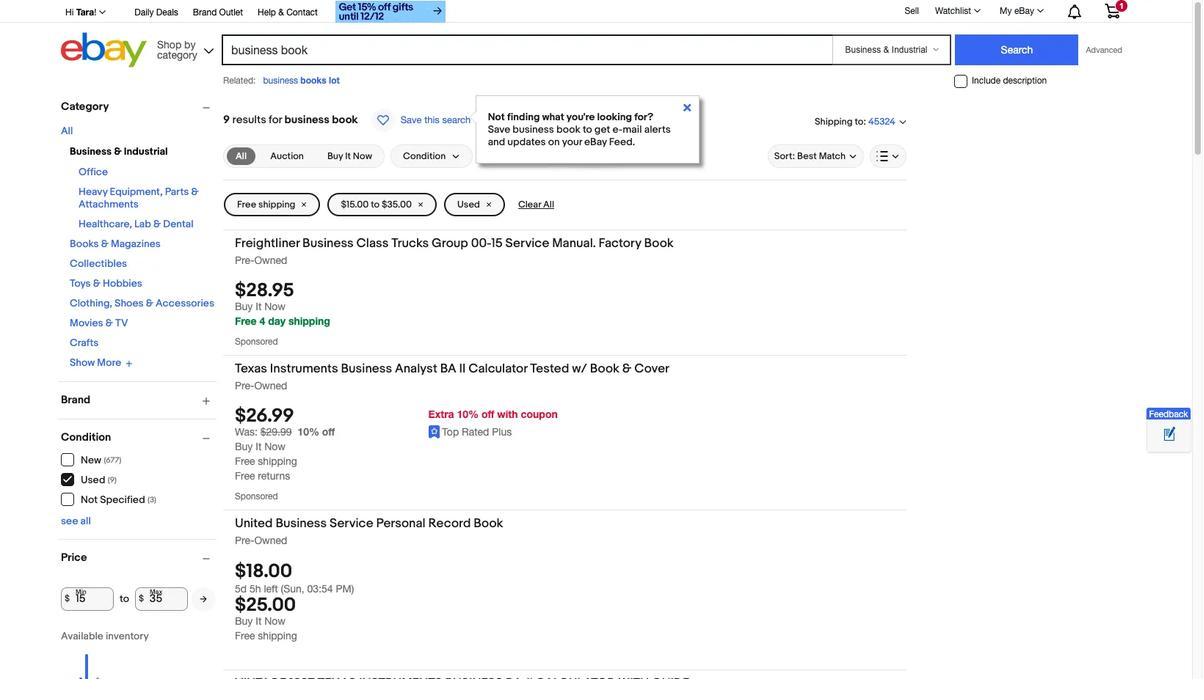 Task type: describe. For each thing, give the bounding box(es) containing it.
$15.00 to $35.00
[[341, 199, 412, 211]]

shop by category button
[[151, 33, 217, 64]]

All selected text field
[[236, 150, 247, 163]]

tara
[[76, 7, 94, 18]]

texas
[[235, 362, 267, 377]]

collectibles
[[70, 258, 127, 270]]

business inside freightliner business class trucks group 00-15 service manual. factory book pre-owned
[[303, 236, 354, 251]]

watchlist link
[[927, 2, 988, 20]]

results
[[232, 113, 266, 127]]

1 vertical spatial all link
[[227, 148, 256, 165]]

$35.00
[[382, 199, 412, 211]]

feedback
[[1150, 409, 1189, 420]]

books & magazines collectibles toys & hobbies clothing, shoes & accessories movies & tv crafts
[[70, 238, 214, 350]]

book inside freightliner business class trucks group 00-15 service manual. factory book pre-owned
[[644, 236, 674, 251]]

$ for minimum value $15 text box
[[65, 594, 70, 605]]

watchlist
[[936, 6, 972, 16]]

more
[[97, 357, 121, 370]]

1 horizontal spatial off
[[482, 409, 495, 421]]

business & industrial
[[70, 145, 168, 158]]

search
[[442, 115, 471, 126]]

books
[[70, 238, 99, 250]]

to right $15.00
[[371, 199, 380, 211]]

outlet
[[219, 7, 243, 18]]

shipping up freightliner
[[258, 199, 296, 211]]

what
[[542, 111, 565, 123]]

show more
[[70, 357, 121, 370]]

& right toys
[[93, 278, 101, 290]]

pre- inside texas instruments business analyst ba ii calculator tested w/ book & cover pre-owned
[[235, 381, 254, 392]]

help & contact link
[[258, 5, 318, 21]]

it inside $18.00 5d 5h left (sun, 03:54 pm) $25.00 buy it now free shipping
[[256, 616, 262, 628]]

my ebay link
[[992, 2, 1051, 20]]

it up $15.00
[[345, 151, 351, 162]]

coupon
[[521, 409, 558, 421]]

ebay inside not finding what you're looking for? save business book to get e-mail alerts and updates on your ebay feed.
[[585, 136, 607, 148]]

now inside $18.00 5d 5h left (sun, 03:54 pm) $25.00 buy it now free shipping
[[264, 616, 286, 628]]

e-
[[613, 123, 623, 136]]

free shipping link
[[224, 193, 320, 217]]

free inside $18.00 5d 5h left (sun, 03:54 pm) $25.00 buy it now free shipping
[[235, 630, 255, 642]]

inventory
[[106, 630, 149, 643]]

business inside united business service personal record book pre-owned
[[276, 517, 327, 532]]

and
[[488, 136, 505, 148]]

now up $15.00
[[353, 151, 372, 162]]

Search for anything text field
[[224, 36, 830, 64]]

free left returns
[[235, 471, 255, 483]]

get
[[595, 123, 611, 136]]

it inside buy it now free shipping free returns
[[256, 442, 262, 453]]

this
[[425, 115, 440, 126]]

heavy
[[79, 186, 108, 198]]

was:
[[235, 427, 258, 439]]

united business service personal record book pre-owned
[[235, 517, 503, 547]]

shipping inside $28.95 buy it now free 4 day shipping
[[288, 315, 330, 328]]

& right the shoes
[[146, 297, 153, 310]]

texas instruments business analyst ba ii calculator tested w/ book & cover heading
[[235, 362, 670, 377]]

ii
[[459, 362, 466, 377]]

0 horizontal spatial condition
[[61, 431, 111, 445]]

9
[[223, 113, 230, 127]]

45324
[[869, 116, 896, 128]]

factory
[[599, 236, 642, 251]]

extra 10% off with coupon was: $29.99 10% off
[[235, 409, 558, 439]]

5h
[[250, 583, 261, 595]]

$28.95
[[235, 280, 294, 303]]

accessories
[[156, 297, 214, 310]]

$29.99
[[261, 427, 292, 439]]

15
[[491, 236, 503, 251]]

save this search
[[401, 115, 471, 126]]

0 horizontal spatial off
[[322, 426, 335, 439]]

updates
[[508, 136, 546, 148]]

to right minimum value $15 text box
[[120, 593, 129, 606]]

& inside texas instruments business analyst ba ii calculator tested w/ book & cover pre-owned
[[623, 362, 632, 377]]

best
[[798, 151, 817, 162]]

office heavy equipment, parts & attachments healthcare, lab & dental
[[79, 166, 199, 231]]

buy inside buy it now free shipping free returns
[[235, 442, 253, 453]]

auction
[[270, 151, 304, 162]]

4
[[260, 315, 265, 328]]

for?
[[635, 111, 654, 123]]

0 vertical spatial all
[[61, 125, 73, 137]]

1 horizontal spatial 10%
[[457, 409, 479, 421]]

ebay inside account navigation
[[1015, 6, 1035, 16]]

new (677)
[[81, 455, 121, 467]]

auction link
[[262, 148, 313, 165]]

shop by category banner
[[57, 0, 1132, 71]]

& right parts
[[191, 186, 199, 198]]

attachments
[[79, 198, 139, 211]]

graph of available inventory between $15.0 and $35.0 image
[[61, 630, 186, 680]]

free shipping
[[237, 199, 296, 211]]

main content containing $28.95
[[223, 93, 907, 680]]

0 vertical spatial condition button
[[391, 145, 473, 168]]

clear
[[518, 199, 541, 211]]

book inside not finding what you're looking for? save business book to get e-mail alerts and updates on your ebay feed.
[[557, 123, 581, 136]]

buy it now link
[[319, 148, 381, 165]]

books & magazines link
[[70, 238, 161, 250]]

sell link
[[898, 6, 926, 16]]

owned inside texas instruments business analyst ba ii calculator tested w/ book & cover pre-owned
[[254, 381, 287, 392]]

buy it now
[[327, 151, 372, 162]]

toys & hobbies link
[[70, 278, 142, 290]]

buy inside $28.95 buy it now free 4 day shipping
[[235, 301, 253, 313]]

top rated plus image
[[429, 426, 440, 439]]

none submit inside shop by category banner
[[956, 35, 1079, 65]]

related:
[[223, 76, 256, 86]]

(677)
[[104, 456, 121, 466]]

clothing, shoes & accessories link
[[70, 297, 214, 310]]

trucks
[[392, 236, 429, 251]]

united business service personal record book link
[[235, 517, 719, 535]]

:
[[864, 116, 867, 127]]

& down healthcare,
[[101, 238, 109, 250]]

$26.99
[[235, 406, 294, 428]]

& left industrial
[[114, 145, 122, 158]]

office link
[[79, 166, 108, 178]]

0 horizontal spatial condition button
[[61, 431, 217, 445]]

related: business books lot
[[223, 75, 340, 86]]

book inside texas instruments business analyst ba ii calculator tested w/ book & cover pre-owned
[[590, 362, 620, 377]]

buy inside $18.00 5d 5h left (sun, 03:54 pm) $25.00 buy it now free shipping
[[235, 616, 253, 628]]

daily deals
[[135, 7, 178, 18]]

available inventory
[[61, 630, 149, 643]]

brand for brand outlet
[[193, 7, 217, 18]]

not finding what you're looking for? save business book to get e-mail alerts and updates on your ebay feed.
[[488, 111, 671, 148]]

with
[[497, 409, 518, 421]]

now inside $28.95 buy it now free 4 day shipping
[[264, 301, 286, 313]]

free down was:
[[235, 456, 255, 468]]

& right the lab at top
[[153, 218, 161, 231]]

pre- inside freightliner business class trucks group 00-15 service manual. factory book pre-owned
[[235, 255, 254, 267]]

united
[[235, 517, 273, 532]]



Task type: locate. For each thing, give the bounding box(es) containing it.
lot
[[329, 75, 340, 86]]

account navigation
[[57, 0, 1132, 25]]

1 horizontal spatial not
[[488, 111, 505, 123]]

magazines
[[111, 238, 161, 250]]

condition button
[[391, 145, 473, 168], [61, 431, 217, 445]]

business right 'for'
[[285, 113, 330, 127]]

see all button
[[61, 515, 91, 528]]

0 horizontal spatial ebay
[[585, 136, 607, 148]]

$ up available
[[65, 594, 70, 605]]

(9)
[[108, 476, 117, 485]]

condition button up (677)
[[61, 431, 217, 445]]

1 horizontal spatial brand
[[193, 7, 217, 18]]

healthcare,
[[79, 218, 132, 231]]

group
[[432, 236, 468, 251]]

business left analyst
[[341, 362, 392, 377]]

0 vertical spatial off
[[482, 409, 495, 421]]

0 vertical spatial service
[[506, 236, 549, 251]]

1 vertical spatial brand
[[61, 393, 90, 407]]

$ for the maximum value $35 text box
[[139, 594, 144, 605]]

free up freightliner
[[237, 199, 256, 211]]

0 vertical spatial used
[[458, 199, 480, 211]]

1 link
[[1096, 0, 1129, 21]]

2 $ from the left
[[139, 594, 144, 605]]

off
[[482, 409, 495, 421], [322, 426, 335, 439]]

1 horizontal spatial service
[[506, 236, 549, 251]]

1 vertical spatial off
[[322, 426, 335, 439]]

new
[[81, 455, 101, 467]]

buy down was:
[[235, 442, 253, 453]]

2 vertical spatial book
[[474, 517, 503, 532]]

lab
[[134, 218, 151, 231]]

0 vertical spatial 10%
[[457, 409, 479, 421]]

deals
[[156, 7, 178, 18]]

all link down results
[[227, 148, 256, 165]]

all
[[80, 515, 91, 528]]

2 vertical spatial all
[[543, 199, 555, 211]]

shipping up returns
[[258, 456, 297, 468]]

Minimum value $15 text field
[[61, 588, 114, 611]]

0 vertical spatial owned
[[254, 255, 287, 267]]

book inside united business service personal record book pre-owned
[[474, 517, 503, 532]]

0 vertical spatial all link
[[61, 125, 73, 137]]

& inside account navigation
[[279, 7, 284, 18]]

0 vertical spatial condition
[[403, 151, 446, 162]]

0 horizontal spatial book
[[474, 517, 503, 532]]

1 vertical spatial all
[[236, 151, 247, 162]]

0 horizontal spatial all link
[[61, 125, 73, 137]]

mail
[[623, 123, 642, 136]]

0 vertical spatial book
[[644, 236, 674, 251]]

sort:
[[774, 151, 795, 162]]

left
[[264, 583, 278, 595]]

heading
[[235, 677, 690, 680]]

service inside freightliner business class trucks group 00-15 service manual. factory book pre-owned
[[506, 236, 549, 251]]

it up 4
[[256, 301, 262, 313]]

$25.00
[[235, 594, 296, 617]]

it
[[345, 151, 351, 162], [256, 301, 262, 313], [256, 442, 262, 453], [256, 616, 262, 628]]

1 vertical spatial not
[[81, 494, 98, 507]]

freightliner
[[235, 236, 300, 251]]

book right factory
[[644, 236, 674, 251]]

pre- inside united business service personal record book pre-owned
[[235, 536, 254, 547]]

service left personal
[[330, 517, 374, 532]]

used left (9)
[[81, 474, 105, 487]]

industrial
[[124, 145, 168, 158]]

all link
[[61, 125, 73, 137], [227, 148, 256, 165]]

pre- down the texas
[[235, 381, 254, 392]]

business left class
[[303, 236, 354, 251]]

brand outlet link
[[193, 5, 243, 21]]

not up all
[[81, 494, 98, 507]]

shop by category
[[157, 39, 197, 61]]

brand down show
[[61, 393, 90, 407]]

to left 45324
[[855, 116, 864, 127]]

(sun,
[[281, 583, 305, 595]]

owned down freightliner
[[254, 255, 287, 267]]

used (9)
[[81, 474, 117, 487]]

None submit
[[956, 35, 1079, 65]]

2 vertical spatial pre-
[[235, 536, 254, 547]]

clear all
[[518, 199, 555, 211]]

advanced link
[[1079, 35, 1130, 65]]

owned down the texas
[[254, 381, 287, 392]]

all link down category
[[61, 125, 73, 137]]

calculator
[[469, 362, 528, 377]]

top
[[442, 427, 459, 439]]

free
[[237, 199, 256, 211], [235, 315, 257, 328], [235, 456, 255, 468], [235, 471, 255, 483], [235, 630, 255, 642]]

to inside not finding what you're looking for? save business book to get e-mail alerts and updates on your ebay feed.
[[583, 123, 592, 136]]

available
[[61, 630, 103, 643]]

business up office
[[70, 145, 112, 158]]

2 pre- from the top
[[235, 381, 254, 392]]

1 horizontal spatial ebay
[[1015, 6, 1035, 16]]

business right and
[[513, 123, 554, 136]]

price
[[61, 551, 87, 565]]

not up and
[[488, 111, 505, 123]]

ebay right your
[[585, 136, 607, 148]]

all down category
[[61, 125, 73, 137]]

freightliner business class trucks group 00-15 service manual. factory book link
[[235, 236, 719, 254]]

owned inside united business service personal record book pre-owned
[[254, 536, 287, 547]]

0 horizontal spatial used
[[81, 474, 105, 487]]

3 pre- from the top
[[235, 536, 254, 547]]

hi tara !
[[65, 7, 96, 18]]

off left 'with'
[[482, 409, 495, 421]]

0 horizontal spatial $
[[65, 594, 70, 605]]

manual.
[[552, 236, 596, 251]]

1 vertical spatial condition
[[61, 431, 111, 445]]

main content
[[223, 93, 907, 680]]

shipping inside buy it now free shipping free returns
[[258, 456, 297, 468]]

all down results
[[236, 151, 247, 162]]

1 pre- from the top
[[235, 255, 254, 267]]

2 vertical spatial owned
[[254, 536, 287, 547]]

sort: best match
[[774, 151, 846, 162]]

3 owned from the top
[[254, 536, 287, 547]]

!
[[94, 7, 96, 18]]

book
[[332, 113, 358, 127], [557, 123, 581, 136]]

see
[[61, 515, 78, 528]]

save right search
[[488, 123, 511, 136]]

shipping
[[258, 199, 296, 211], [288, 315, 330, 328], [258, 456, 297, 468], [258, 630, 297, 642]]

1 horizontal spatial $
[[139, 594, 144, 605]]

free down $25.00
[[235, 630, 255, 642]]

1 horizontal spatial all
[[236, 151, 247, 162]]

feed.
[[609, 136, 635, 148]]

shipping right day
[[288, 315, 330, 328]]

1
[[1120, 1, 1124, 10]]

now down "left"
[[264, 616, 286, 628]]

it down was:
[[256, 442, 262, 453]]

1 vertical spatial used
[[81, 474, 105, 487]]

personal
[[376, 517, 426, 532]]

ebay right my
[[1015, 6, 1035, 16]]

pre- down united
[[235, 536, 254, 547]]

0 horizontal spatial service
[[330, 517, 374, 532]]

10% up rated
[[457, 409, 479, 421]]

dental
[[163, 218, 193, 231]]

&
[[279, 7, 284, 18], [114, 145, 122, 158], [191, 186, 199, 198], [153, 218, 161, 231], [101, 238, 109, 250], [93, 278, 101, 290], [146, 297, 153, 310], [106, 317, 113, 330], [623, 362, 632, 377]]

extra
[[429, 409, 454, 421]]

not for not finding what you're looking for? save business book to get e-mail alerts and updates on your ebay feed.
[[488, 111, 505, 123]]

1 vertical spatial condition button
[[61, 431, 217, 445]]

business inside related: business books lot
[[263, 76, 298, 86]]

tooltip
[[471, 95, 700, 164]]

0 vertical spatial ebay
[[1015, 6, 1035, 16]]

buy down 5d
[[235, 616, 253, 628]]

10% right the $29.99
[[298, 426, 319, 439]]

tooltip inside 'main content'
[[471, 95, 700, 164]]

03:54
[[307, 583, 333, 595]]

0 horizontal spatial book
[[332, 113, 358, 127]]

get an extra 15% off image
[[335, 1, 446, 23]]

now inside buy it now free shipping free returns
[[264, 442, 286, 453]]

looking
[[597, 111, 632, 123]]

to inside "shipping to : 45324"
[[855, 116, 864, 127]]

brand outlet
[[193, 7, 243, 18]]

& right help on the left
[[279, 7, 284, 18]]

to left get
[[583, 123, 592, 136]]

business inside texas instruments business analyst ba ii calculator tested w/ book & cover pre-owned
[[341, 362, 392, 377]]

1 vertical spatial book
[[590, 362, 620, 377]]

shipping to : 45324
[[815, 116, 896, 128]]

healthcare, lab & dental link
[[79, 218, 193, 231]]

for
[[269, 113, 282, 127]]

0 horizontal spatial save
[[401, 115, 422, 126]]

daily
[[135, 7, 154, 18]]

alerts
[[645, 123, 671, 136]]

it inside $28.95 buy it now free 4 day shipping
[[256, 301, 262, 313]]

brand inside brand outlet link
[[193, 7, 217, 18]]

owned
[[254, 255, 287, 267], [254, 381, 287, 392], [254, 536, 287, 547]]

condition down save this search button
[[403, 151, 446, 162]]

$15.00 to $35.00 link
[[328, 193, 437, 217]]

freightliner business class trucks group 00-15 service manual. factory book heading
[[235, 236, 674, 251]]

service inside united business service personal record book pre-owned
[[330, 517, 374, 532]]

brand for brand
[[61, 393, 90, 407]]

0 horizontal spatial not
[[81, 494, 98, 507]]

shipping down $25.00
[[258, 630, 297, 642]]

1 $ from the left
[[65, 594, 70, 605]]

buy right accessories
[[235, 301, 253, 313]]

book right w/ on the bottom left of the page
[[590, 362, 620, 377]]

buy
[[327, 151, 343, 162], [235, 301, 253, 313], [235, 442, 253, 453], [235, 616, 253, 628]]

owned inside freightliner business class trucks group 00-15 service manual. factory book pre-owned
[[254, 255, 287, 267]]

top rated plus
[[442, 427, 512, 439]]

brand left outlet
[[193, 7, 217, 18]]

tested
[[530, 362, 569, 377]]

free left 4
[[235, 315, 257, 328]]

business left books
[[263, 76, 298, 86]]

1 horizontal spatial save
[[488, 123, 511, 136]]

day
[[268, 315, 286, 328]]

class
[[357, 236, 389, 251]]

not inside not finding what you're looking for? save business book to get e-mail alerts and updates on your ebay feed.
[[488, 111, 505, 123]]

not for not specified (3)
[[81, 494, 98, 507]]

& left the "tv"
[[106, 317, 113, 330]]

parts
[[165, 186, 189, 198]]

used inside 'main content'
[[458, 199, 480, 211]]

& left cover
[[623, 362, 632, 377]]

it down 5h
[[256, 616, 262, 628]]

not specified (3)
[[81, 494, 156, 507]]

condition inside 'main content'
[[403, 151, 446, 162]]

see all
[[61, 515, 91, 528]]

2 horizontal spatial all
[[543, 199, 555, 211]]

used up 00-
[[458, 199, 480, 211]]

save inside button
[[401, 115, 422, 126]]

business right united
[[276, 517, 327, 532]]

instruments
[[270, 362, 338, 377]]

brand button
[[61, 393, 217, 407]]

save inside not finding what you're looking for? save business book to get e-mail alerts and updates on your ebay feed.
[[488, 123, 511, 136]]

1 horizontal spatial used
[[458, 199, 480, 211]]

tooltip containing not finding what you're looking for?
[[471, 95, 700, 164]]

0 vertical spatial not
[[488, 111, 505, 123]]

heavy equipment, parts & attachments link
[[79, 186, 199, 211]]

clothing,
[[70, 297, 112, 310]]

used for used
[[458, 199, 480, 211]]

0 horizontal spatial 10%
[[298, 426, 319, 439]]

2 owned from the top
[[254, 381, 287, 392]]

now down the $29.99
[[264, 442, 286, 453]]

united business service personal record book heading
[[235, 517, 503, 532]]

0 vertical spatial brand
[[193, 7, 217, 18]]

category button
[[61, 100, 217, 114]]

shipping inside $18.00 5d 5h left (sun, 03:54 pm) $25.00 buy it now free shipping
[[258, 630, 297, 642]]

off right the $29.99
[[322, 426, 335, 439]]

advanced
[[1086, 46, 1123, 54]]

listing options selector. list view selected. image
[[877, 151, 900, 162]]

1 vertical spatial owned
[[254, 381, 287, 392]]

1 vertical spatial pre-
[[235, 381, 254, 392]]

condition up new
[[61, 431, 111, 445]]

1 horizontal spatial condition
[[403, 151, 446, 162]]

2 horizontal spatial book
[[644, 236, 674, 251]]

1 horizontal spatial book
[[557, 123, 581, 136]]

sort: best match button
[[768, 145, 864, 168]]

0 vertical spatial pre-
[[235, 255, 254, 267]]

movies & tv link
[[70, 317, 128, 330]]

all right clear
[[543, 199, 555, 211]]

on
[[548, 136, 560, 148]]

my
[[1000, 6, 1012, 16]]

Maximum value $35 text field
[[135, 588, 188, 611]]

category
[[61, 100, 109, 114]]

sell
[[905, 6, 919, 16]]

$18.00 5d 5h left (sun, 03:54 pm) $25.00 buy it now free shipping
[[235, 561, 354, 642]]

owned down united
[[254, 536, 287, 547]]

1 vertical spatial service
[[330, 517, 374, 532]]

ba
[[440, 362, 457, 377]]

hobbies
[[103, 278, 142, 290]]

1 owned from the top
[[254, 255, 287, 267]]

0 horizontal spatial all
[[61, 125, 73, 137]]

used for used (9)
[[81, 474, 105, 487]]

0 horizontal spatial brand
[[61, 393, 90, 407]]

$ up inventory
[[139, 594, 144, 605]]

book right record
[[474, 517, 503, 532]]

now up day
[[264, 301, 286, 313]]

record
[[429, 517, 471, 532]]

1 horizontal spatial condition button
[[391, 145, 473, 168]]

1 horizontal spatial all link
[[227, 148, 256, 165]]

free inside $28.95 buy it now free 4 day shipping
[[235, 315, 257, 328]]

(3)
[[148, 496, 156, 505]]

1 vertical spatial 10%
[[298, 426, 319, 439]]

1 vertical spatial ebay
[[585, 136, 607, 148]]

business
[[263, 76, 298, 86], [285, 113, 330, 127], [513, 123, 554, 136]]

1 horizontal spatial book
[[590, 362, 620, 377]]

service right 15
[[506, 236, 549, 251]]

my ebay
[[1000, 6, 1035, 16]]

pre- down freightliner
[[235, 255, 254, 267]]

condition button down this
[[391, 145, 473, 168]]

save left this
[[401, 115, 422, 126]]

business inside not finding what you're looking for? save business book to get e-mail alerts and updates on your ebay feed.
[[513, 123, 554, 136]]

$
[[65, 594, 70, 605], [139, 594, 144, 605]]

buy right auction
[[327, 151, 343, 162]]



Task type: vqa. For each thing, say whether or not it's contained in the screenshot.


